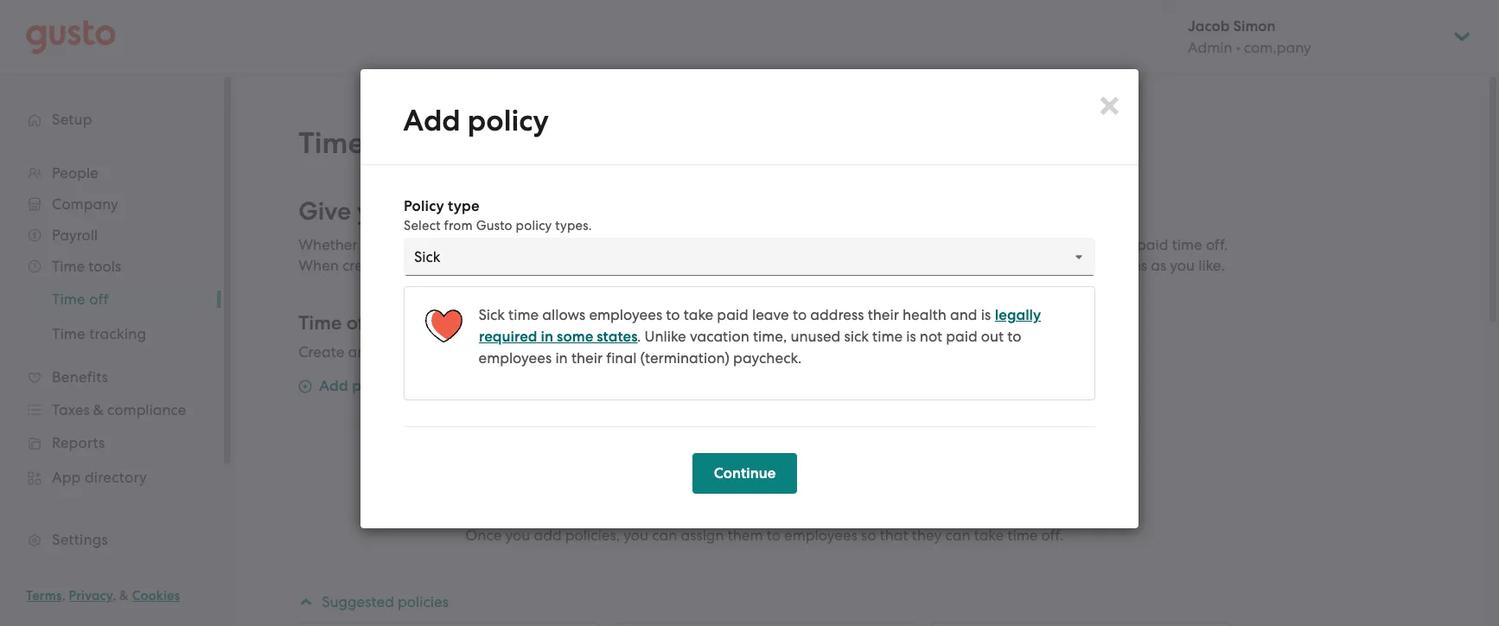 Task type: locate. For each thing, give the bounding box(es) containing it.
2 vertical spatial paid
[[947, 328, 978, 345]]

policy inside policy type select from gusto policy types.
[[516, 218, 552, 234]]

mandatory sick leave policies . you may create as many different policies as you like.
[[655, 257, 1225, 275]]

1 vertical spatial add
[[319, 377, 348, 395]]

and right health
[[951, 306, 978, 323]]

0 horizontal spatial add policy
[[319, 377, 394, 395]]

0 horizontal spatial their
[[572, 349, 603, 367]]

0 vertical spatial sick
[[736, 257, 761, 275]]

2 vertical spatial off
[[683, 495, 708, 518]]

. inside mandatory sick leave policies . you may create as many different policies as you like.
[[857, 257, 860, 274]]

whether they're relaxing in the sun or recuperating from a cold, your team will be happier and more productive with a little paid time off. when creating a policy, be sure to check your state's
[[299, 236, 1228, 274]]

0 horizontal spatial add
[[319, 377, 348, 395]]

0 horizontal spatial team
[[415, 196, 476, 227]]

0 horizontal spatial you
[[505, 527, 530, 544]]

off up the any
[[347, 311, 372, 335]]

their
[[868, 306, 900, 323], [572, 349, 603, 367]]

time off policies create any time off policies that suit your team's needs.
[[299, 311, 674, 361]]

, left &
[[113, 588, 116, 604]]

break
[[673, 196, 741, 227]]

in left some
[[541, 328, 554, 346]]

sick time allows employees to take paid leave to address their health and is
[[479, 306, 992, 323]]

0 vertical spatial paid
[[1137, 236, 1169, 253]]

paid inside "whether they're relaxing in the sun or recuperating from a cold, your team will be happier and more productive with a little paid time off. when creating a policy, be sure to check your state's"
[[1137, 236, 1169, 253]]

1 vertical spatial be
[[462, 257, 480, 274]]

a left the policy,
[[403, 257, 412, 274]]

employees down required
[[479, 349, 552, 367]]

and
[[911, 236, 939, 253], [951, 306, 978, 323]]

employees down appear
[[784, 527, 858, 544]]

to up unused
[[793, 306, 807, 323]]

, left privacy link
[[62, 588, 66, 604]]

your right suit
[[548, 343, 578, 361]]

sure
[[484, 257, 512, 274]]

and up mandatory sick leave policies . you may create as many different policies as you like.
[[911, 236, 939, 253]]

in
[[470, 236, 482, 253], [541, 328, 554, 346], [556, 349, 568, 367]]

from inside "whether they're relaxing in the sun or recuperating from a cold, your team will be happier and more productive with a little paid time off. when creating a policy, be sure to check your state's"
[[648, 236, 680, 253]]

off right the any
[[411, 343, 430, 361]]

policies right suggested
[[398, 593, 449, 611]]

policy type select from gusto policy types.
[[404, 197, 592, 234]]

2 time from the top
[[299, 311, 342, 335]]

2 as from the left
[[1151, 257, 1167, 274]]

your up they're
[[357, 196, 409, 227]]

be left happier
[[833, 236, 850, 253]]

0 horizontal spatial ,
[[62, 588, 66, 604]]

1 time from the top
[[299, 125, 365, 161]]

2 horizontal spatial paid
[[1137, 236, 1169, 253]]

time inside time off policies create any time off policies that suit your team's needs.
[[377, 343, 407, 361]]

will up once you add policies, you can assign them to employees so that they can take time off.
[[784, 495, 815, 518]]

0 vertical spatial off.
[[1206, 236, 1228, 253]]

1 horizontal spatial as
[[1151, 257, 1167, 274]]

employees up 'states'
[[590, 306, 663, 323]]

to down legally
[[1008, 328, 1022, 345]]

can left assign
[[652, 527, 677, 544]]

cookies
[[132, 588, 180, 604]]

type
[[448, 197, 480, 215]]

0 vertical spatial .
[[857, 257, 860, 274]]

. unlike vacation time, unused sick time is not paid out to employees in their final (termination) paycheck.
[[479, 328, 1022, 367]]

. left unlike
[[638, 328, 642, 345]]

terms
[[26, 588, 62, 604]]

0 vertical spatial that
[[488, 343, 517, 361]]

time left the off
[[299, 125, 365, 161]]

paid
[[1137, 236, 1169, 253], [718, 306, 749, 323], [947, 328, 978, 345]]

0 vertical spatial time
[[299, 125, 365, 161]]

team up mandatory sick leave policies link
[[767, 236, 803, 253]]

that right so
[[880, 527, 909, 544]]

1 horizontal spatial be
[[833, 236, 850, 253]]

time,
[[754, 328, 788, 345]]

will inside "whether they're relaxing in the sun or recuperating from a cold, your team will be happier and more productive with a little paid time off. when creating a policy, be sure to check your state's"
[[806, 236, 829, 253]]

to inside "whether they're relaxing in the sun or recuperating from a cold, your team will be happier and more productive with a little paid time off. when creating a policy, be sure to check your state's"
[[516, 257, 530, 274]]

1 vertical spatial .
[[638, 328, 642, 345]]

1 horizontal spatial is
[[982, 306, 992, 323]]

is
[[982, 306, 992, 323], [907, 328, 917, 345]]

productive
[[981, 236, 1054, 253]]

their left health
[[868, 306, 900, 323]]

1 can from the left
[[652, 527, 677, 544]]

be
[[833, 236, 850, 253], [462, 257, 480, 274]]

your down recuperating
[[576, 257, 606, 274]]

1 vertical spatial their
[[572, 349, 603, 367]]

as left like.
[[1151, 257, 1167, 274]]

1 horizontal spatial off
[[411, 343, 430, 361]]

from up the mandatory
[[648, 236, 680, 253]]

and inside "whether they're relaxing in the sun or recuperating from a cold, your team will be happier and more productive with a little paid time off. when creating a policy, be sure to check your state's"
[[911, 236, 939, 253]]

sick inside . unlike vacation time, unused sick time is not paid out to employees in their final (termination) paycheck.
[[845, 328, 869, 345]]

off up assign
[[683, 495, 708, 518]]

1 horizontal spatial sick
[[845, 328, 869, 345]]

1 vertical spatial off.
[[1042, 527, 1064, 544]]

be left sure
[[462, 257, 480, 274]]

time for time off
[[299, 125, 365, 161]]

1 horizontal spatial add policy
[[404, 103, 549, 138]]

in down some
[[556, 349, 568, 367]]

take up vacation
[[684, 306, 714, 323]]

2 horizontal spatial employees
[[784, 527, 858, 544]]

leave up time,
[[753, 306, 790, 323]]

1 horizontal spatial team
[[767, 236, 803, 253]]

in inside "whether they're relaxing in the sun or recuperating from a cold, your team will be happier and more productive with a little paid time off. when creating a policy, be sure to check your state's"
[[470, 236, 482, 253]]

terms , privacy , & cookies
[[26, 588, 180, 604]]

1 horizontal spatial .
[[857, 257, 860, 274]]

1 vertical spatial from
[[648, 236, 680, 253]]

1 vertical spatial and
[[951, 306, 978, 323]]

different
[[1035, 257, 1093, 274]]

2 vertical spatial in
[[556, 349, 568, 367]]

0 vertical spatial be
[[833, 236, 850, 253]]

1 horizontal spatial take
[[974, 527, 1004, 544]]

1 horizontal spatial that
[[880, 527, 909, 544]]

0 vertical spatial off
[[347, 311, 372, 335]]

policy
[[468, 103, 549, 138], [516, 218, 552, 234], [352, 377, 394, 395]]

× button
[[1099, 82, 1122, 125]]

paid up vacation
[[718, 306, 749, 323]]

gusto
[[476, 218, 513, 234]]

0 horizontal spatial can
[[652, 527, 677, 544]]

2 vertical spatial policy
[[352, 377, 394, 395]]

a up the mandatory
[[684, 236, 693, 253]]

1 horizontal spatial from
[[648, 236, 680, 253]]

2 vertical spatial employees
[[784, 527, 858, 544]]

module__icon___go7vc image
[[299, 380, 312, 393]]

will
[[806, 236, 829, 253], [784, 495, 815, 518]]

0 horizontal spatial employees
[[479, 349, 552, 367]]

policies down the policy,
[[377, 311, 444, 335]]

from
[[444, 218, 473, 234], [648, 236, 680, 253]]

1 horizontal spatial paid
[[947, 328, 978, 345]]

their inside . unlike vacation time, unused sick time is not paid out to employees in their final (termination) paycheck.
[[572, 349, 603, 367]]

. inside . unlike vacation time, unused sick time is not paid out to employees in their final (termination) paycheck.
[[638, 328, 642, 345]]

sick down address
[[845, 328, 869, 345]]

1 vertical spatial team
[[767, 236, 803, 253]]

1 vertical spatial leave
[[753, 306, 790, 323]]

as down more
[[974, 257, 989, 274]]

0 horizontal spatial as
[[974, 257, 989, 274]]

time
[[299, 125, 365, 161], [299, 311, 342, 335]]

take right they
[[974, 527, 1004, 544]]

policies inside mandatory sick leave policies . you may create as many different policies as you like.
[[1097, 257, 1148, 274]]

0 vertical spatial policy
[[468, 103, 549, 138]]

appear
[[820, 495, 887, 518]]

0 vertical spatial take
[[684, 306, 714, 323]]

1 vertical spatial in
[[541, 328, 554, 346]]

take
[[684, 306, 714, 323], [974, 527, 1004, 544]]

1 vertical spatial time
[[299, 311, 342, 335]]

team
[[415, 196, 476, 227], [767, 236, 803, 253]]

suggested
[[322, 593, 394, 611]]

you left like.
[[1170, 257, 1195, 274]]

take inside × document
[[684, 306, 714, 323]]

2 horizontal spatial in
[[556, 349, 568, 367]]

paid right little
[[1137, 236, 1169, 253]]

1 vertical spatial that
[[880, 527, 909, 544]]

sick
[[736, 257, 761, 275], [845, 328, 869, 345]]

1 horizontal spatial employees
[[590, 306, 663, 323]]

0 vertical spatial from
[[444, 218, 473, 234]]

is up the out
[[982, 306, 992, 323]]

is left not
[[907, 328, 917, 345]]

0 horizontal spatial .
[[638, 328, 642, 345]]

0 horizontal spatial in
[[470, 236, 482, 253]]

. left you at right
[[857, 257, 860, 274]]

cookies button
[[132, 585, 180, 606]]

once
[[466, 527, 502, 544]]

from down type
[[444, 218, 473, 234]]

1 horizontal spatial ,
[[113, 588, 116, 604]]

0 vertical spatial add policy
[[404, 103, 549, 138]]

that left suit
[[488, 343, 517, 361]]

0 vertical spatial employees
[[590, 306, 663, 323]]

a
[[481, 196, 497, 227], [684, 236, 693, 253], [1091, 236, 1100, 253], [403, 257, 412, 274]]

in left the
[[470, 236, 482, 253]]

that
[[488, 343, 517, 361], [880, 527, 909, 544]]

that inside time off policies create any time off policies that suit your team's needs.
[[488, 343, 517, 361]]

0 horizontal spatial be
[[462, 257, 480, 274]]

to down sun
[[516, 257, 530, 274]]

1 vertical spatial is
[[907, 328, 917, 345]]

legally required in some states
[[479, 306, 1041, 346]]

1 vertical spatial policy
[[516, 218, 552, 234]]

0 horizontal spatial paid
[[718, 306, 749, 323]]

2 horizontal spatial you
[[1170, 257, 1195, 274]]

1 vertical spatial off
[[411, 343, 430, 361]]

policies down little
[[1097, 257, 1148, 274]]

1 horizontal spatial and
[[951, 306, 978, 323]]

1 vertical spatial add policy
[[319, 377, 394, 395]]

0 horizontal spatial is
[[907, 328, 917, 345]]

and inside × document
[[951, 306, 978, 323]]

0 horizontal spatial off
[[347, 311, 372, 335]]

off
[[347, 311, 372, 335], [411, 343, 430, 361], [683, 495, 708, 518]]

add policy button
[[299, 376, 394, 400]]

1 horizontal spatial in
[[541, 328, 554, 346]]

you down your
[[624, 527, 649, 544]]

0 horizontal spatial from
[[444, 218, 473, 234]]

0 horizontal spatial and
[[911, 236, 939, 253]]

time inside . unlike vacation time, unused sick time is not paid out to employees in their final (termination) paycheck.
[[873, 328, 903, 345]]

they
[[912, 527, 942, 544]]

0 vertical spatial in
[[470, 236, 482, 253]]

policy inside add policy button
[[352, 377, 394, 395]]

terms link
[[26, 588, 62, 604]]

0 horizontal spatial that
[[488, 343, 517, 361]]

legally required in some states link
[[479, 306, 1041, 346]]

0 horizontal spatial sick
[[736, 257, 761, 275]]

can right they
[[946, 527, 971, 544]]

team up relaxing
[[415, 196, 476, 227]]

vacation
[[690, 328, 750, 345]]

0 vertical spatial their
[[868, 306, 900, 323]]

time up create
[[299, 311, 342, 335]]

out
[[982, 328, 1005, 345]]

0 vertical spatial will
[[806, 236, 829, 253]]

to
[[516, 257, 530, 274], [667, 306, 681, 323], [793, 306, 807, 323], [1008, 328, 1022, 345], [767, 527, 781, 544]]

off.
[[1206, 236, 1228, 253], [1042, 527, 1064, 544]]

state's
[[610, 257, 652, 274]]

2 can from the left
[[946, 527, 971, 544]]

leave
[[765, 257, 802, 275], [753, 306, 790, 323]]

sick up sick time allows employees to take paid leave to address their health and is
[[736, 257, 761, 275]]

1 horizontal spatial you
[[624, 527, 649, 544]]

1 vertical spatial sick
[[845, 328, 869, 345]]

time inside time off policies create any time off policies that suit your team's needs.
[[299, 311, 342, 335]]

0 vertical spatial add
[[404, 103, 461, 138]]

from inside policy type select from gusto policy types.
[[444, 218, 473, 234]]

your inside time off policies create any time off policies that suit your team's needs.
[[548, 343, 578, 361]]

home image
[[26, 19, 116, 54]]

like.
[[1199, 257, 1225, 274]]

0 vertical spatial and
[[911, 236, 939, 253]]

1 horizontal spatial add
[[404, 103, 461, 138]]

policies up the 'them'
[[713, 495, 780, 518]]

sick
[[479, 306, 505, 323]]

will left happier
[[806, 236, 829, 253]]

paid right not
[[947, 328, 978, 345]]

a right type
[[481, 196, 497, 227]]

1 vertical spatial employees
[[479, 349, 552, 367]]

1 horizontal spatial can
[[946, 527, 971, 544]]

give
[[299, 196, 351, 227]]

leave up legally required in some states link
[[765, 257, 802, 275]]

add right module__icon___go7vc
[[319, 377, 348, 395]]

continue button
[[693, 453, 798, 494]]

add up the policy
[[404, 103, 461, 138]]

their down some
[[572, 349, 603, 367]]

types.
[[556, 218, 592, 234]]

add policy
[[404, 103, 549, 138], [319, 377, 394, 395]]

in inside legally required in some states
[[541, 328, 554, 346]]

0 horizontal spatial take
[[684, 306, 714, 323]]

add
[[534, 527, 562, 544]]

you left add at the left bottom
[[505, 527, 530, 544]]

1 horizontal spatial off.
[[1206, 236, 1228, 253]]



Task type: describe. For each thing, give the bounding box(es) containing it.
well-
[[503, 196, 561, 227]]

a right with
[[1091, 236, 1100, 253]]

paycheck.
[[734, 349, 802, 367]]

you inside mandatory sick leave policies . you may create as many different policies as you like.
[[1170, 257, 1195, 274]]

suit
[[520, 343, 544, 361]]

2 horizontal spatial off
[[683, 495, 708, 518]]

needs.
[[629, 343, 674, 361]]

team's
[[581, 343, 625, 361]]

deserved
[[561, 196, 668, 227]]

to up unlike
[[667, 306, 681, 323]]

policy
[[404, 197, 444, 215]]

allows
[[543, 306, 586, 323]]

your up mandatory sick leave policies link
[[733, 236, 763, 253]]

when
[[299, 257, 339, 274]]

&
[[119, 588, 129, 604]]

your time off policies will appear here!
[[593, 495, 937, 518]]

create
[[299, 343, 345, 361]]

not
[[920, 328, 943, 345]]

happier
[[854, 236, 908, 253]]

give your team a well-deserved break
[[299, 196, 741, 227]]

assign
[[681, 527, 724, 544]]

select
[[404, 218, 441, 234]]

0 vertical spatial is
[[982, 306, 992, 323]]

employees inside . unlike vacation time, unused sick time is not paid out to employees in their final (termination) paycheck.
[[479, 349, 552, 367]]

in inside . unlike vacation time, unused sick time is not paid out to employees in their final (termination) paycheck.
[[556, 349, 568, 367]]

add inside add policy button
[[319, 377, 348, 395]]

or
[[539, 236, 553, 253]]

states
[[597, 328, 638, 346]]

1 vertical spatial paid
[[718, 306, 749, 323]]

0 horizontal spatial off.
[[1042, 527, 1064, 544]]

team inside "whether they're relaxing in the sun or recuperating from a cold, your team will be happier and more productive with a little paid time off. when creating a policy, be sure to check your state's"
[[767, 236, 803, 253]]

policies down sick
[[434, 343, 485, 361]]

some
[[557, 328, 594, 346]]

suggested policies
[[322, 593, 449, 611]]

mandatory sick leave policies link
[[655, 257, 857, 275]]

mandatory
[[655, 257, 733, 275]]

many
[[993, 257, 1031, 274]]

policies left you at right
[[805, 257, 857, 275]]

×
[[1099, 82, 1122, 125]]

(termination)
[[641, 349, 730, 367]]

the
[[486, 236, 508, 253]]

whether
[[299, 236, 358, 253]]

time inside "whether they're relaxing in the sun or recuperating from a cold, your team will be happier and more productive with a little paid time off. when creating a policy, be sure to check your state's"
[[1172, 236, 1203, 253]]

unused
[[791, 328, 841, 345]]

time for time off policies create any time off policies that suit your team's needs.
[[299, 311, 342, 335]]

you
[[864, 257, 889, 274]]

more
[[942, 236, 978, 253]]

create
[[927, 257, 970, 274]]

them
[[728, 527, 763, 544]]

little
[[1104, 236, 1134, 253]]

2 , from the left
[[113, 588, 116, 604]]

with
[[1058, 236, 1087, 253]]

legally
[[995, 306, 1041, 324]]

0 vertical spatial leave
[[765, 257, 802, 275]]

is inside . unlike vacation time, unused sick time is not paid out to employees in their final (termination) paycheck.
[[907, 328, 917, 345]]

off. inside "whether they're relaxing in the sun or recuperating from a cold, your team will be happier and more productive with a little paid time off. when creating a policy, be sure to check your state's"
[[1206, 236, 1228, 253]]

account menu element
[[1166, 0, 1474, 74]]

policies inside tab
[[398, 593, 449, 611]]

1 , from the left
[[62, 588, 66, 604]]

add policy inside button
[[319, 377, 394, 395]]

off
[[372, 125, 417, 161]]

paid inside . unlike vacation time, unused sick time is not paid out to employees in their final (termination) paycheck.
[[947, 328, 978, 345]]

to right the 'them'
[[767, 527, 781, 544]]

policy,
[[416, 257, 459, 274]]

may
[[893, 257, 923, 274]]

they're
[[361, 236, 407, 253]]

suggested policies tab
[[299, 581, 1231, 623]]

to inside . unlike vacation time, unused sick time is not paid out to employees in their final (termination) paycheck.
[[1008, 328, 1022, 345]]

cold,
[[697, 236, 730, 253]]

leave inside × document
[[753, 306, 790, 323]]

1 as from the left
[[974, 257, 989, 274]]

once you add policies, you can assign them to employees so that they can take time off.
[[466, 527, 1064, 544]]

here!
[[891, 495, 937, 518]]

× document
[[361, 69, 1139, 528]]

unlike
[[645, 328, 687, 345]]

health
[[903, 306, 947, 323]]

any
[[348, 343, 373, 361]]

privacy link
[[69, 588, 113, 604]]

check
[[533, 257, 572, 274]]

1 horizontal spatial their
[[868, 306, 900, 323]]

creating
[[343, 257, 399, 274]]

1 vertical spatial take
[[974, 527, 1004, 544]]

add inside × document
[[404, 103, 461, 138]]

time off
[[299, 125, 417, 161]]

sun
[[512, 236, 535, 253]]

privacy
[[69, 588, 113, 604]]

your
[[593, 495, 633, 518]]

recuperating
[[557, 236, 645, 253]]

policies,
[[565, 527, 620, 544]]

so
[[861, 527, 877, 544]]

add policy inside × document
[[404, 103, 549, 138]]

address
[[811, 306, 865, 323]]

1 vertical spatial will
[[784, 495, 815, 518]]

relaxing
[[411, 236, 466, 253]]

final
[[607, 349, 637, 367]]

required
[[479, 328, 538, 346]]

continue
[[715, 464, 776, 483]]

0 vertical spatial team
[[415, 196, 476, 227]]



Task type: vqa. For each thing, say whether or not it's contained in the screenshot.
Address.
no



